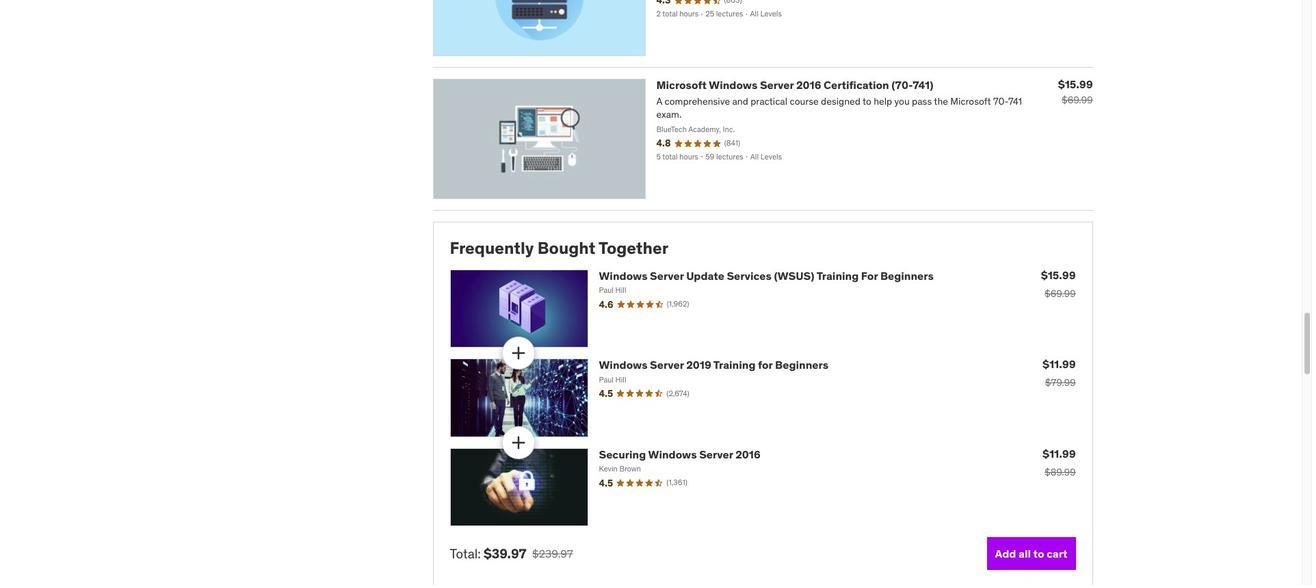 Task type: vqa. For each thing, say whether or not it's contained in the screenshot.
"$11.99"
yes



Task type: locate. For each thing, give the bounding box(es) containing it.
1 horizontal spatial 2016
[[797, 78, 822, 92]]

for
[[758, 358, 773, 372]]

$11.99 up $89.99
[[1043, 447, 1076, 461]]

1 vertical spatial $15.99 $69.99
[[1041, 268, 1076, 300]]

4.5
[[599, 387, 613, 400], [599, 477, 613, 489]]

0 vertical spatial 4.5
[[599, 387, 613, 400]]

$239.97
[[532, 547, 573, 561]]

1962 reviews element
[[667, 299, 689, 310]]

to
[[1034, 547, 1045, 560]]

4.5 down kevin at the left
[[599, 477, 613, 489]]

windows server update services (wsus) training for beginners link
[[599, 269, 934, 283]]

1 vertical spatial beginners
[[775, 358, 829, 372]]

0 horizontal spatial training
[[714, 358, 756, 372]]

$15.99 $69.99
[[1059, 78, 1093, 106], [1041, 268, 1076, 300]]

$11.99 $79.99
[[1043, 358, 1076, 389]]

$11.99 $89.99
[[1043, 447, 1076, 478]]

2 hill from the top
[[616, 375, 627, 384]]

1 vertical spatial paul
[[599, 375, 614, 384]]

(wsus)
[[774, 269, 815, 283]]

beginners inside windows server 2019 training for beginners paul hill
[[775, 358, 829, 372]]

$39.97
[[484, 545, 527, 562]]

services
[[727, 269, 772, 283]]

windows inside securing windows server 2016 kevin brown
[[648, 448, 697, 461]]

paul
[[599, 285, 614, 295], [599, 375, 614, 384]]

2674 reviews element
[[667, 389, 690, 399]]

1 horizontal spatial beginners
[[881, 269, 934, 283]]

cart
[[1047, 547, 1068, 560]]

2016 inside securing windows server 2016 kevin brown
[[736, 448, 761, 461]]

1 vertical spatial training
[[714, 358, 756, 372]]

1 vertical spatial $11.99
[[1043, 447, 1076, 461]]

certification
[[824, 78, 889, 92]]

0 horizontal spatial beginners
[[775, 358, 829, 372]]

windows down together
[[599, 269, 648, 283]]

2016 for securing windows server 2016 kevin brown
[[736, 448, 761, 461]]

1 4.5 from the top
[[599, 387, 613, 400]]

for
[[862, 269, 878, 283]]

1361 reviews element
[[667, 478, 688, 488]]

1 hill from the top
[[616, 285, 627, 295]]

$11.99
[[1043, 358, 1076, 371], [1043, 447, 1076, 461]]

$11.99 up $79.99
[[1043, 358, 1076, 371]]

beginners
[[881, 269, 934, 283], [775, 358, 829, 372]]

update
[[687, 269, 725, 283]]

add
[[995, 547, 1017, 560]]

2 paul from the top
[[599, 375, 614, 384]]

0 vertical spatial training
[[817, 269, 859, 283]]

4.6
[[599, 298, 614, 310]]

1 paul from the top
[[599, 285, 614, 295]]

1 vertical spatial 4.5
[[599, 477, 613, 489]]

beginners inside windows server update services (wsus) training for beginners paul hill
[[881, 269, 934, 283]]

0 vertical spatial $11.99
[[1043, 358, 1076, 371]]

server
[[760, 78, 794, 92], [650, 269, 684, 283], [650, 358, 684, 372], [700, 448, 733, 461]]

1 $11.99 from the top
[[1043, 358, 1076, 371]]

1 vertical spatial hill
[[616, 375, 627, 384]]

0 vertical spatial beginners
[[881, 269, 934, 283]]

training
[[817, 269, 859, 283], [714, 358, 756, 372]]

windows inside windows server 2019 training for beginners paul hill
[[599, 358, 648, 372]]

$11.99 for securing windows server 2016
[[1043, 447, 1076, 461]]

securing windows server 2016 kevin brown
[[599, 448, 761, 474]]

0 vertical spatial 2016
[[797, 78, 822, 92]]

windows down 4.6
[[599, 358, 648, 372]]

(1,962)
[[667, 299, 689, 309]]

1 vertical spatial 2016
[[736, 448, 761, 461]]

4.5 up the securing at the left of the page
[[599, 387, 613, 400]]

0 vertical spatial hill
[[616, 285, 627, 295]]

$79.99
[[1046, 377, 1076, 389]]

windows server 2019 training for beginners link
[[599, 358, 829, 372]]

windows
[[709, 78, 758, 92], [599, 269, 648, 283], [599, 358, 648, 372], [648, 448, 697, 461]]

hill
[[616, 285, 627, 295], [616, 375, 627, 384]]

windows inside windows server update services (wsus) training for beginners paul hill
[[599, 269, 648, 283]]

2 4.5 from the top
[[599, 477, 613, 489]]

$11.99 for windows server 2019 training for beginners
[[1043, 358, 1076, 371]]

1 vertical spatial $69.99
[[1045, 287, 1076, 300]]

2 $11.99 from the top
[[1043, 447, 1076, 461]]

$15.99
[[1059, 78, 1093, 91], [1041, 268, 1076, 282]]

1 vertical spatial $15.99
[[1041, 268, 1076, 282]]

0 vertical spatial paul
[[599, 285, 614, 295]]

add all to cart
[[995, 547, 1068, 560]]

frequently bought together
[[450, 238, 669, 259]]

windows up (1,361)
[[648, 448, 697, 461]]

2019
[[687, 358, 712, 372]]

2016
[[797, 78, 822, 92], [736, 448, 761, 461]]

$69.99
[[1062, 94, 1093, 106], [1045, 287, 1076, 300]]

total:
[[450, 546, 481, 562]]

1 horizontal spatial training
[[817, 269, 859, 283]]

microsoft windows server 2016 certification (70-741)
[[657, 78, 934, 92]]

0 horizontal spatial 2016
[[736, 448, 761, 461]]



Task type: describe. For each thing, give the bounding box(es) containing it.
microsoft
[[657, 78, 707, 92]]

$89.99
[[1045, 466, 1076, 478]]

training inside windows server update services (wsus) training for beginners paul hill
[[817, 269, 859, 283]]

741)
[[913, 78, 934, 92]]

paul inside windows server update services (wsus) training for beginners paul hill
[[599, 285, 614, 295]]

0 vertical spatial $15.99 $69.99
[[1059, 78, 1093, 106]]

windows server update services (wsus) training for beginners paul hill
[[599, 269, 934, 295]]

bought
[[538, 238, 596, 259]]

(70-
[[892, 78, 913, 92]]

all
[[1019, 547, 1031, 560]]

hill inside windows server update services (wsus) training for beginners paul hill
[[616, 285, 627, 295]]

(2,674)
[[667, 389, 690, 398]]

paul inside windows server 2019 training for beginners paul hill
[[599, 375, 614, 384]]

server inside securing windows server 2016 kevin brown
[[700, 448, 733, 461]]

windows server 2019 training for beginners paul hill
[[599, 358, 829, 384]]

frequently
[[450, 238, 534, 259]]

(1,361)
[[667, 478, 688, 487]]

server inside windows server 2019 training for beginners paul hill
[[650, 358, 684, 372]]

microsoft windows server 2016 certification (70-741) link
[[657, 78, 934, 92]]

windows right "microsoft"
[[709, 78, 758, 92]]

server inside windows server update services (wsus) training for beginners paul hill
[[650, 269, 684, 283]]

2016 for microsoft windows server 2016 certification (70-741)
[[797, 78, 822, 92]]

4.5 for securing windows server 2016
[[599, 477, 613, 489]]

together
[[599, 238, 669, 259]]

securing
[[599, 448, 646, 461]]

add all to cart button
[[987, 538, 1076, 570]]

securing windows server 2016 link
[[599, 448, 761, 461]]

0 vertical spatial $15.99
[[1059, 78, 1093, 91]]

brown
[[620, 464, 641, 474]]

hill inside windows server 2019 training for beginners paul hill
[[616, 375, 627, 384]]

total: $39.97 $239.97
[[450, 545, 573, 562]]

4.5 for windows server 2019 training for beginners
[[599, 387, 613, 400]]

0 vertical spatial $69.99
[[1062, 94, 1093, 106]]

kevin
[[599, 464, 618, 474]]

training inside windows server 2019 training for beginners paul hill
[[714, 358, 756, 372]]



